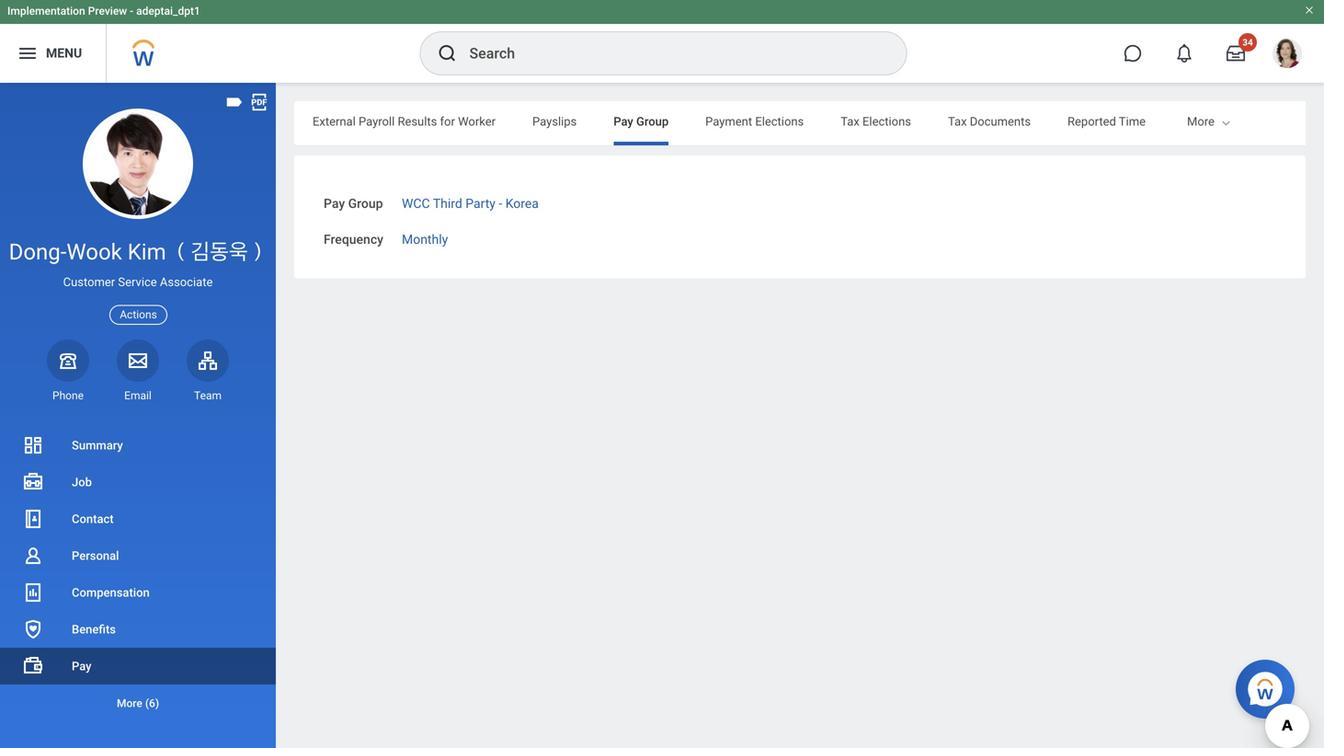 Task type: locate. For each thing, give the bounding box(es) containing it.
more (6) button
[[0, 692, 276, 714]]

implementation preview -   adeptai_dpt1
[[7, 5, 200, 17]]

menu button
[[0, 24, 106, 83]]

pay link
[[0, 648, 276, 685]]

email button
[[117, 339, 159, 403]]

external
[[313, 115, 356, 128]]

1 horizontal spatial tax
[[949, 115, 967, 128]]

0 vertical spatial pay group
[[614, 115, 669, 128]]

third
[[433, 196, 463, 211]]

benefits image
[[22, 618, 44, 640]]

pay group
[[614, 115, 669, 128], [324, 196, 383, 211]]

pay
[[614, 115, 634, 128], [324, 196, 345, 211], [72, 659, 92, 673]]

more (6)
[[117, 697, 159, 710]]

more
[[1188, 115, 1215, 128], [117, 697, 142, 710]]

frequency
[[324, 232, 384, 247]]

tag image
[[225, 92, 245, 112]]

results
[[398, 115, 437, 128]]

pay down benefits
[[72, 659, 92, 673]]

service
[[118, 275, 157, 289]]

0 vertical spatial more
[[1188, 115, 1215, 128]]

- right preview
[[130, 5, 134, 17]]

reported time
[[1068, 115, 1146, 128]]

1 vertical spatial pay group
[[324, 196, 383, 211]]

worker
[[458, 115, 496, 128]]

tax elections
[[841, 115, 912, 128]]

1 horizontal spatial pay
[[324, 196, 345, 211]]

for
[[440, 115, 455, 128]]

customer service associate
[[63, 275, 213, 289]]

workday assistant region
[[1237, 652, 1303, 719]]

more inside dropdown button
[[117, 697, 142, 710]]

tab list
[[294, 101, 1307, 145]]

0 horizontal spatial group
[[348, 196, 383, 211]]

0 vertical spatial -
[[130, 5, 134, 17]]

group down search workday search box
[[637, 115, 669, 128]]

1 horizontal spatial pay group
[[614, 115, 669, 128]]

0 horizontal spatial more
[[117, 697, 142, 710]]

pay up frequency
[[324, 196, 345, 211]]

group
[[637, 115, 669, 128], [348, 196, 383, 211]]

1 horizontal spatial more
[[1188, 115, 1215, 128]]

1 horizontal spatial elections
[[863, 115, 912, 128]]

actions button
[[110, 305, 167, 325]]

documents
[[970, 115, 1031, 128]]

payslips
[[533, 115, 577, 128]]

- right party
[[499, 196, 503, 211]]

2 vertical spatial pay
[[72, 659, 92, 673]]

compensation image
[[22, 582, 44, 604]]

summary link
[[0, 427, 276, 464]]

group up frequency
[[348, 196, 383, 211]]

1 vertical spatial more
[[117, 697, 142, 710]]

payment
[[706, 115, 753, 128]]

0 horizontal spatial pay
[[72, 659, 92, 673]]

wcc third party - korea
[[402, 196, 539, 211]]

-
[[130, 5, 134, 17], [499, 196, 503, 211]]

1 horizontal spatial -
[[499, 196, 503, 211]]

0 horizontal spatial -
[[130, 5, 134, 17]]

- inside the menu banner
[[130, 5, 134, 17]]

associate
[[160, 275, 213, 289]]

phone
[[52, 389, 84, 402]]

more for more
[[1188, 115, 1215, 128]]

team link
[[187, 339, 229, 403]]

email dong-wook kim （김동욱） element
[[117, 388, 159, 403]]

job image
[[22, 471, 44, 493]]

list
[[0, 427, 276, 721]]

elections
[[756, 115, 804, 128], [863, 115, 912, 128]]

allocations
[[1227, 115, 1287, 128]]

1 elections from the left
[[756, 115, 804, 128]]

time
[[1120, 115, 1146, 128]]

contact
[[72, 512, 114, 526]]

inbox large image
[[1227, 44, 1246, 63]]

pay right payslips at the left top of page
[[614, 115, 634, 128]]

0 horizontal spatial tax
[[841, 115, 860, 128]]

0 vertical spatial group
[[637, 115, 669, 128]]

2 elections from the left
[[863, 115, 912, 128]]

profile logan mcneil image
[[1273, 39, 1303, 72]]

more left allocations
[[1188, 115, 1215, 128]]

benefits
[[72, 622, 116, 636]]

pay group up frequency
[[324, 196, 383, 211]]

payment elections
[[706, 115, 804, 128]]

1 tax from the left
[[841, 115, 860, 128]]

2 horizontal spatial pay
[[614, 115, 634, 128]]

phone image
[[55, 349, 81, 372]]

（김동욱）
[[172, 239, 267, 265]]

more for more (6)
[[117, 697, 142, 710]]

pay group down search workday search box
[[614, 115, 669, 128]]

0 horizontal spatial pay group
[[324, 196, 383, 211]]

monthly link
[[402, 228, 448, 247]]

tax
[[841, 115, 860, 128], [949, 115, 967, 128]]

menu
[[46, 46, 82, 61]]

pay image
[[22, 655, 44, 677]]

34
[[1243, 37, 1254, 48]]

phone dong-wook kim （김동욱） element
[[47, 388, 89, 403]]

close environment banner image
[[1305, 5, 1316, 16]]

more left (6)
[[117, 697, 142, 710]]

0 horizontal spatial elections
[[756, 115, 804, 128]]

2 tax from the left
[[949, 115, 967, 128]]

compensation
[[72, 586, 150, 599]]



Task type: describe. For each thing, give the bounding box(es) containing it.
elections for payment elections
[[756, 115, 804, 128]]

benefits link
[[0, 611, 276, 648]]

Search Workday  search field
[[470, 33, 869, 74]]

personal
[[72, 549, 119, 563]]

external payroll results for worker
[[313, 115, 496, 128]]

personal image
[[22, 545, 44, 567]]

costing
[[1183, 115, 1224, 128]]

payroll
[[359, 115, 395, 128]]

tax documents
[[949, 115, 1031, 128]]

team dong-wook kim （김동욱） element
[[187, 388, 229, 403]]

1 horizontal spatial group
[[637, 115, 669, 128]]

kim
[[128, 239, 166, 265]]

wook
[[67, 239, 122, 265]]

summary image
[[22, 434, 44, 456]]

wcc third party - korea link
[[402, 192, 539, 211]]

(6)
[[145, 697, 159, 710]]

implementation
[[7, 5, 85, 17]]

elections for tax elections
[[863, 115, 912, 128]]

tax for tax documents
[[949, 115, 967, 128]]

search image
[[437, 42, 459, 64]]

korea
[[506, 196, 539, 211]]

adeptai_dpt1
[[136, 5, 200, 17]]

mail image
[[127, 349, 149, 372]]

wcc
[[402, 196, 430, 211]]

monthly
[[402, 232, 448, 247]]

compensation link
[[0, 574, 276, 611]]

reported
[[1068, 115, 1117, 128]]

tax for tax elections
[[841, 115, 860, 128]]

contact link
[[0, 501, 276, 537]]

34 button
[[1216, 33, 1258, 74]]

party
[[466, 196, 496, 211]]

menu banner
[[0, 0, 1325, 83]]

1 vertical spatial pay
[[324, 196, 345, 211]]

more (6) button
[[0, 685, 276, 721]]

contact image
[[22, 508, 44, 530]]

1 vertical spatial group
[[348, 196, 383, 211]]

list containing summary
[[0, 427, 276, 721]]

phone button
[[47, 339, 89, 403]]

tab list containing external payroll results for worker
[[294, 101, 1307, 145]]

job
[[72, 475, 92, 489]]

team
[[194, 389, 222, 402]]

justify image
[[17, 42, 39, 64]]

pay inside the 'navigation pane' region
[[72, 659, 92, 673]]

notifications large image
[[1176, 44, 1194, 63]]

job link
[[0, 464, 276, 501]]

actions
[[120, 308, 157, 321]]

email
[[124, 389, 152, 402]]

summary
[[72, 438, 123, 452]]

preview
[[88, 5, 127, 17]]

navigation pane region
[[0, 83, 276, 748]]

dong-wook kim （김동욱）
[[9, 239, 267, 265]]

personal link
[[0, 537, 276, 574]]

0 vertical spatial pay
[[614, 115, 634, 128]]

view team image
[[197, 349, 219, 372]]

customer
[[63, 275, 115, 289]]

costing allocations
[[1183, 115, 1287, 128]]

dong-
[[9, 239, 67, 265]]

1 vertical spatial -
[[499, 196, 503, 211]]

view printable version (pdf) image
[[249, 92, 270, 112]]



Task type: vqa. For each thing, say whether or not it's contained in the screenshot.
implementation preview -   adeptai_dpt1
yes



